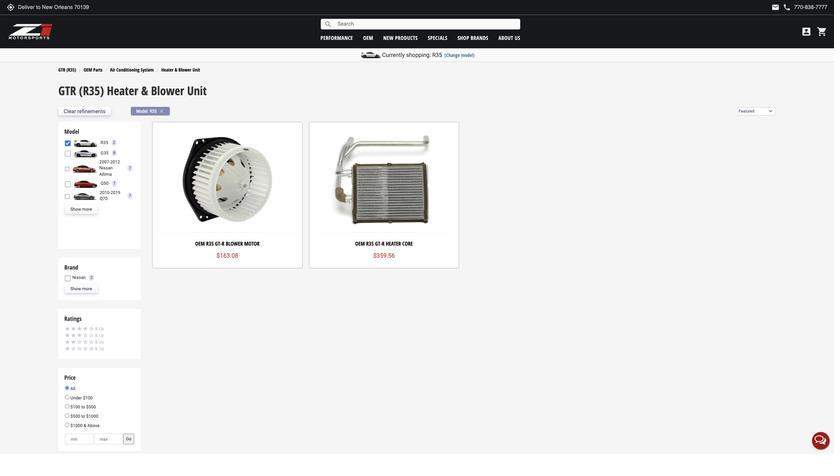 Task type: vqa. For each thing, say whether or not it's contained in the screenshot.
Announcements to the top
no



Task type: describe. For each thing, give the bounding box(es) containing it.
gtr for gtr (r35)
[[58, 67, 65, 73]]

gtr for gtr (r35) heater & blower unit
[[58, 83, 76, 99]]

up for 4 & up element
[[99, 327, 104, 332]]

$163.08
[[217, 252, 239, 259]]

air
[[110, 67, 115, 73]]

up for 3 & up element
[[99, 333, 104, 338]]

new
[[384, 34, 394, 41]]

gt- for blower
[[215, 240, 222, 248]]

1 & up element
[[65, 346, 134, 353]]

null image
[[71, 192, 98, 200]]

show more for brand
[[70, 287, 92, 292]]

altima
[[99, 172, 112, 177]]

ratings
[[64, 315, 82, 323]]

clear refinements
[[64, 108, 106, 115]]

2007-
[[99, 160, 110, 165]]

min number field
[[65, 434, 94, 445]]

shop
[[458, 34, 470, 41]]

& up for 4 & up element
[[95, 327, 104, 332]]

show for model
[[70, 207, 81, 212]]

1 vertical spatial heater
[[107, 83, 138, 99]]

& left above
[[84, 423, 86, 428]]

0 vertical spatial unit
[[193, 67, 200, 73]]

2010-2019 q70
[[100, 190, 120, 201]]

(change model) link
[[445, 52, 475, 58]]

clear refinements button
[[58, 107, 111, 116]]

to for $100
[[81, 405, 85, 410]]

& up for 1 & up element
[[95, 347, 104, 352]]

& up 1 & up element
[[95, 340, 98, 345]]

about us
[[499, 34, 521, 41]]

r for heater
[[382, 240, 385, 248]]

0 horizontal spatial $500
[[71, 414, 80, 419]]

(r35) for gtr (r35)
[[66, 67, 76, 73]]

us
[[515, 34, 521, 41]]

oem for oem link
[[363, 34, 374, 41]]

search
[[325, 20, 333, 28]]

0 horizontal spatial $100
[[71, 405, 80, 410]]

to for $500
[[81, 414, 85, 419]]

account_box
[[802, 26, 813, 37]]

infiniti g35 coupe sedan v35 v36 skyline 2003 2004 2005 2006 2007 2008 3.5l vq35de revup rev up vq35hr z1 motorsports image
[[72, 149, 99, 158]]

shopping_cart link
[[816, 26, 828, 37]]

go
[[126, 437, 132, 442]]

1 vertical spatial $1000
[[71, 423, 83, 428]]

show for brand
[[70, 287, 81, 292]]

phone link
[[784, 3, 828, 11]]

& up for 3 & up element
[[95, 333, 104, 338]]

shopping_cart
[[818, 26, 828, 37]]

performance
[[321, 34, 353, 41]]

0 vertical spatial blower
[[179, 67, 192, 73]]

shop brands link
[[458, 34, 489, 41]]

new products link
[[384, 34, 418, 41]]

$1000 & above
[[69, 423, 100, 428]]

(change
[[445, 52, 460, 58]]

under  $100
[[69, 396, 93, 401]]

4 & up element
[[65, 326, 134, 333]]

gtr (r35) link
[[58, 67, 76, 73]]

1 horizontal spatial $1000
[[86, 414, 98, 419]]

phone
[[784, 3, 792, 11]]

under
[[71, 396, 82, 401]]

more for model
[[82, 207, 92, 212]]

r35 for oem r35 gt-r blower motor
[[206, 240, 214, 248]]

show more button for brand
[[65, 285, 98, 294]]

parts
[[93, 67, 103, 73]]

performance link
[[321, 34, 353, 41]]

about
[[499, 34, 514, 41]]

q70
[[100, 196, 108, 201]]

1 horizontal spatial $100
[[83, 396, 93, 401]]

motor
[[244, 240, 260, 248]]

price
[[64, 374, 76, 382]]

1 horizontal spatial $500
[[86, 405, 96, 410]]

oem for oem parts
[[84, 67, 92, 73]]

mail link
[[772, 3, 780, 11]]

account_box link
[[800, 26, 814, 37]]

nissan altima sedan l32 2007 2008 2009 2010 2011 2012 qr25de vq35de 2.5l 3.5l s sr sl se z1 motorsports image
[[71, 164, 98, 173]]

mail
[[772, 3, 780, 11]]

gtr (r35) heater & blower unit
[[58, 83, 207, 99]]

heater & blower unit
[[161, 67, 200, 73]]

all
[[69, 387, 75, 392]]

up for 1 & up element
[[99, 347, 104, 352]]

1 vertical spatial 7
[[113, 181, 116, 186]]

new products
[[384, 34, 418, 41]]

clear
[[64, 108, 76, 115]]

8
[[113, 151, 116, 155]]



Task type: locate. For each thing, give the bounding box(es) containing it.
model)
[[462, 52, 475, 58]]

0 horizontal spatial 2
[[90, 276, 93, 280]]

2019
[[111, 190, 120, 195]]

up for 2 & up element
[[99, 340, 104, 345]]

0 horizontal spatial heater
[[107, 83, 138, 99]]

up
[[99, 327, 104, 332], [99, 333, 104, 338], [99, 340, 104, 345], [99, 347, 104, 352]]

heater right system
[[161, 67, 174, 73]]

$100 down under
[[71, 405, 80, 410]]

r35
[[433, 52, 443, 58], [150, 109, 157, 114], [101, 140, 108, 145], [206, 240, 214, 248], [367, 240, 374, 248]]

(r35) for gtr (r35) heater & blower unit
[[79, 83, 104, 99]]

r up $359.56
[[382, 240, 385, 248]]

& up 2 & up element
[[95, 333, 98, 338]]

0 vertical spatial show more
[[70, 207, 92, 212]]

2010-
[[100, 190, 111, 195]]

0 vertical spatial gtr
[[58, 67, 65, 73]]

$500 down $100 to $500
[[71, 414, 80, 419]]

None checkbox
[[65, 166, 69, 172], [65, 182, 71, 187], [65, 194, 70, 200], [65, 166, 69, 172], [65, 182, 71, 187], [65, 194, 70, 200]]

max number field
[[94, 434, 123, 445]]

0 vertical spatial $500
[[86, 405, 96, 410]]

model:
[[136, 109, 149, 114]]

7 for 2012
[[129, 166, 131, 171]]

1 vertical spatial show
[[70, 287, 81, 292]]

0 horizontal spatial (r35)
[[66, 67, 76, 73]]

conditioning
[[116, 67, 140, 73]]

show more for model
[[70, 207, 92, 212]]

gt- up $359.56
[[375, 240, 382, 248]]

oem link
[[363, 34, 374, 41]]

0 horizontal spatial nissan
[[72, 275, 86, 280]]

up down 2 & up element
[[99, 347, 104, 352]]

oem parts
[[84, 67, 103, 73]]

1 show more from the top
[[70, 207, 92, 212]]

above
[[88, 423, 100, 428]]

shopping:
[[407, 52, 431, 58]]

3 & up element
[[65, 332, 134, 339]]

7 up 2019
[[113, 181, 116, 186]]

gtr up clear
[[58, 83, 76, 99]]

air conditioning system
[[110, 67, 154, 73]]

1 gtr from the top
[[58, 67, 65, 73]]

blower for oem r35 gt-r blower motor
[[226, 240, 243, 248]]

& right system
[[175, 67, 178, 73]]

model: r35 close
[[136, 108, 165, 114]]

& up 3 & up element
[[95, 327, 98, 332]]

my_location
[[7, 3, 15, 11]]

2 vertical spatial blower
[[226, 240, 243, 248]]

show
[[70, 207, 81, 212], [70, 287, 81, 292]]

refinements
[[77, 108, 106, 115]]

0 vertical spatial 2
[[113, 140, 115, 145]]

unit
[[193, 67, 200, 73], [187, 83, 207, 99]]

1 vertical spatial to
[[81, 414, 85, 419]]

oem r35 gt-r heater core
[[356, 240, 413, 248]]

1 vertical spatial show more button
[[65, 285, 98, 294]]

1 gt- from the left
[[215, 240, 222, 248]]

gt- up $163.08
[[215, 240, 222, 248]]

nissan down brand
[[72, 275, 86, 280]]

1 horizontal spatial nissan
[[99, 166, 113, 171]]

up up 1 & up element
[[99, 340, 104, 345]]

2 vertical spatial 7
[[129, 193, 131, 198]]

1 show from the top
[[70, 207, 81, 212]]

2 & up element
[[65, 339, 134, 346]]

$1000 up above
[[86, 414, 98, 419]]

brand
[[64, 264, 78, 272]]

2
[[113, 140, 115, 145], [90, 276, 93, 280]]

(r35) up refinements
[[79, 83, 104, 99]]

show more button for model
[[65, 206, 98, 214]]

0 vertical spatial (r35)
[[66, 67, 76, 73]]

model
[[64, 128, 79, 136]]

oem r35 gt-r blower motor
[[195, 240, 260, 248]]

1 vertical spatial $500
[[71, 414, 80, 419]]

heater & blower unit link
[[161, 67, 200, 73]]

(r35) left the oem parts 'link'
[[66, 67, 76, 73]]

1 horizontal spatial gt-
[[375, 240, 382, 248]]

0 vertical spatial nissan
[[99, 166, 113, 171]]

oem for oem r35 gt-r heater core
[[356, 240, 365, 248]]

up up 2 & up element
[[99, 333, 104, 338]]

2 show more from the top
[[70, 287, 92, 292]]

& up
[[95, 327, 104, 332], [95, 333, 104, 338], [95, 340, 104, 345], [95, 347, 104, 352]]

brands
[[471, 34, 489, 41]]

r35 for model: r35 close
[[150, 109, 157, 114]]

1 vertical spatial 2
[[90, 276, 93, 280]]

specials
[[428, 34, 448, 41]]

heater left core
[[386, 240, 401, 248]]

1 vertical spatial blower
[[151, 83, 184, 99]]

1 vertical spatial unit
[[187, 83, 207, 99]]

core
[[403, 240, 413, 248]]

7 for 2019
[[129, 193, 131, 198]]

more
[[82, 207, 92, 212], [82, 287, 92, 292]]

2 more from the top
[[82, 287, 92, 292]]

r35 inside model: r35 close
[[150, 109, 157, 114]]

None checkbox
[[65, 141, 71, 146], [65, 151, 71, 157], [65, 276, 71, 282], [65, 141, 71, 146], [65, 151, 71, 157], [65, 276, 71, 282]]

nissan inside 2007-2012 nissan altima
[[99, 166, 113, 171]]

1 horizontal spatial heater
[[161, 67, 174, 73]]

& up for 2 & up element
[[95, 340, 104, 345]]

2 to from the top
[[81, 414, 85, 419]]

$359.56
[[374, 252, 395, 259]]

$500 to $1000
[[69, 414, 98, 419]]

$1000
[[86, 414, 98, 419], [71, 423, 83, 428]]

2012
[[110, 160, 120, 165]]

show more
[[70, 207, 92, 212], [70, 287, 92, 292]]

1 vertical spatial (r35)
[[79, 83, 104, 99]]

2 up from the top
[[99, 333, 104, 338]]

nissan up altima
[[99, 166, 113, 171]]

1 horizontal spatial 2
[[113, 140, 115, 145]]

0 vertical spatial show more button
[[65, 206, 98, 214]]

& up model:
[[141, 83, 148, 99]]

2 gtr from the top
[[58, 83, 76, 99]]

r for blower
[[222, 240, 225, 248]]

1 vertical spatial gtr
[[58, 83, 76, 99]]

show more button down null image
[[65, 206, 98, 214]]

gtr left oem parts
[[58, 67, 65, 73]]

$1000 down $500 to $1000
[[71, 423, 83, 428]]

heater down conditioning
[[107, 83, 138, 99]]

$500
[[86, 405, 96, 410], [71, 414, 80, 419]]

show more button
[[65, 206, 98, 214], [65, 285, 98, 294]]

7 right 2019
[[129, 193, 131, 198]]

4 & up from the top
[[95, 347, 104, 352]]

&
[[175, 67, 178, 73], [141, 83, 148, 99], [95, 327, 98, 332], [95, 333, 98, 338], [95, 340, 98, 345], [95, 347, 98, 352], [84, 423, 86, 428]]

4 up from the top
[[99, 347, 104, 352]]

1 r from the left
[[222, 240, 225, 248]]

& up up 1 & up element
[[95, 340, 104, 345]]

mail phone
[[772, 3, 792, 11]]

1 to from the top
[[81, 405, 85, 410]]

blower
[[179, 67, 192, 73], [151, 83, 184, 99], [226, 240, 243, 248]]

gtr
[[58, 67, 65, 73], [58, 83, 76, 99]]

$500 up $500 to $1000
[[86, 405, 96, 410]]

& up down 2 & up element
[[95, 347, 104, 352]]

show more button down brand
[[65, 285, 98, 294]]

show down brand
[[70, 287, 81, 292]]

gt- for heater
[[375, 240, 382, 248]]

3 up from the top
[[99, 340, 104, 345]]

2 r from the left
[[382, 240, 385, 248]]

2 show more button from the top
[[65, 285, 98, 294]]

0 horizontal spatial gt-
[[215, 240, 222, 248]]

infiniti q50 sedan hybrid v37 2014 2015 2016 2017 2018 2019 2020 vq37vhr 2.0t 3.0t 3.7l red sport redsport vr30ddtt z1 motorsports image
[[72, 180, 99, 188]]

0 vertical spatial $1000
[[86, 414, 98, 419]]

air conditioning system link
[[110, 67, 154, 73]]

3 & up from the top
[[95, 340, 104, 345]]

$100 to $500
[[69, 405, 96, 410]]

about us link
[[499, 34, 521, 41]]

0 vertical spatial 7
[[129, 166, 131, 171]]

0 vertical spatial more
[[82, 207, 92, 212]]

0 vertical spatial heater
[[161, 67, 174, 73]]

0 vertical spatial $100
[[83, 396, 93, 401]]

& up up 3 & up element
[[95, 327, 104, 332]]

1 horizontal spatial r
[[382, 240, 385, 248]]

z1 motorsports logo image
[[8, 23, 53, 40]]

0 horizontal spatial $1000
[[71, 423, 83, 428]]

gt-
[[215, 240, 222, 248], [375, 240, 382, 248]]

$100
[[83, 396, 93, 401], [71, 405, 80, 410]]

shop brands
[[458, 34, 489, 41]]

(r35)
[[66, 67, 76, 73], [79, 83, 104, 99]]

show more down brand
[[70, 287, 92, 292]]

1 vertical spatial $100
[[71, 405, 80, 410]]

currently shopping: r35 (change model)
[[383, 52, 475, 58]]

0 vertical spatial show
[[70, 207, 81, 212]]

oem for oem r35 gt-r blower motor
[[195, 240, 205, 248]]

g35
[[101, 151, 109, 156]]

1 vertical spatial nissan
[[72, 275, 86, 280]]

blower for gtr (r35) heater & blower unit
[[151, 83, 184, 99]]

q50
[[101, 181, 109, 186]]

1 vertical spatial show more
[[70, 287, 92, 292]]

specials link
[[428, 34, 448, 41]]

r35 for oem r35 gt-r heater core
[[367, 240, 374, 248]]

2 vertical spatial heater
[[386, 240, 401, 248]]

1 vertical spatial more
[[82, 287, 92, 292]]

heater
[[161, 67, 174, 73], [107, 83, 138, 99], [386, 240, 401, 248]]

7 right 2007-2012 nissan altima
[[129, 166, 131, 171]]

nissan r35 gtr gt-r awd twin turbo 2009 2010 2011 2012 2013 2014 2015 2016 2017 2018 2019 2020 vr38dett z1 motorsports image
[[72, 139, 99, 147]]

products
[[395, 34, 418, 41]]

0 horizontal spatial r
[[222, 240, 225, 248]]

1 & up from the top
[[95, 327, 104, 332]]

to
[[81, 405, 85, 410], [81, 414, 85, 419]]

up up 3 & up element
[[99, 327, 104, 332]]

Search search field
[[333, 19, 521, 29]]

2 show from the top
[[70, 287, 81, 292]]

to up $500 to $1000
[[81, 405, 85, 410]]

2 gt- from the left
[[375, 240, 382, 248]]

1 horizontal spatial (r35)
[[79, 83, 104, 99]]

show down null image
[[70, 207, 81, 212]]

2007-2012 nissan altima
[[99, 160, 120, 177]]

more for brand
[[82, 287, 92, 292]]

oem parts link
[[84, 67, 103, 73]]

0 vertical spatial to
[[81, 405, 85, 410]]

close
[[159, 108, 165, 114]]

2 horizontal spatial heater
[[386, 240, 401, 248]]

system
[[141, 67, 154, 73]]

r up $163.08
[[222, 240, 225, 248]]

to down $100 to $500
[[81, 414, 85, 419]]

nissan
[[99, 166, 113, 171], [72, 275, 86, 280]]

7
[[129, 166, 131, 171], [113, 181, 116, 186], [129, 193, 131, 198]]

& down 2 & up element
[[95, 347, 98, 352]]

$100 up $100 to $500
[[83, 396, 93, 401]]

go button
[[123, 434, 134, 445]]

None radio
[[65, 386, 69, 391], [65, 405, 69, 409], [65, 423, 69, 427], [65, 386, 69, 391], [65, 405, 69, 409], [65, 423, 69, 427]]

1 more from the top
[[82, 207, 92, 212]]

& up up 2 & up element
[[95, 333, 104, 338]]

2 & up from the top
[[95, 333, 104, 338]]

show more down null image
[[70, 207, 92, 212]]

1 up from the top
[[99, 327, 104, 332]]

None radio
[[65, 396, 69, 400], [65, 414, 69, 418], [65, 396, 69, 400], [65, 414, 69, 418]]

1 show more button from the top
[[65, 206, 98, 214]]

gtr (r35)
[[58, 67, 76, 73]]

currently
[[383, 52, 405, 58]]



